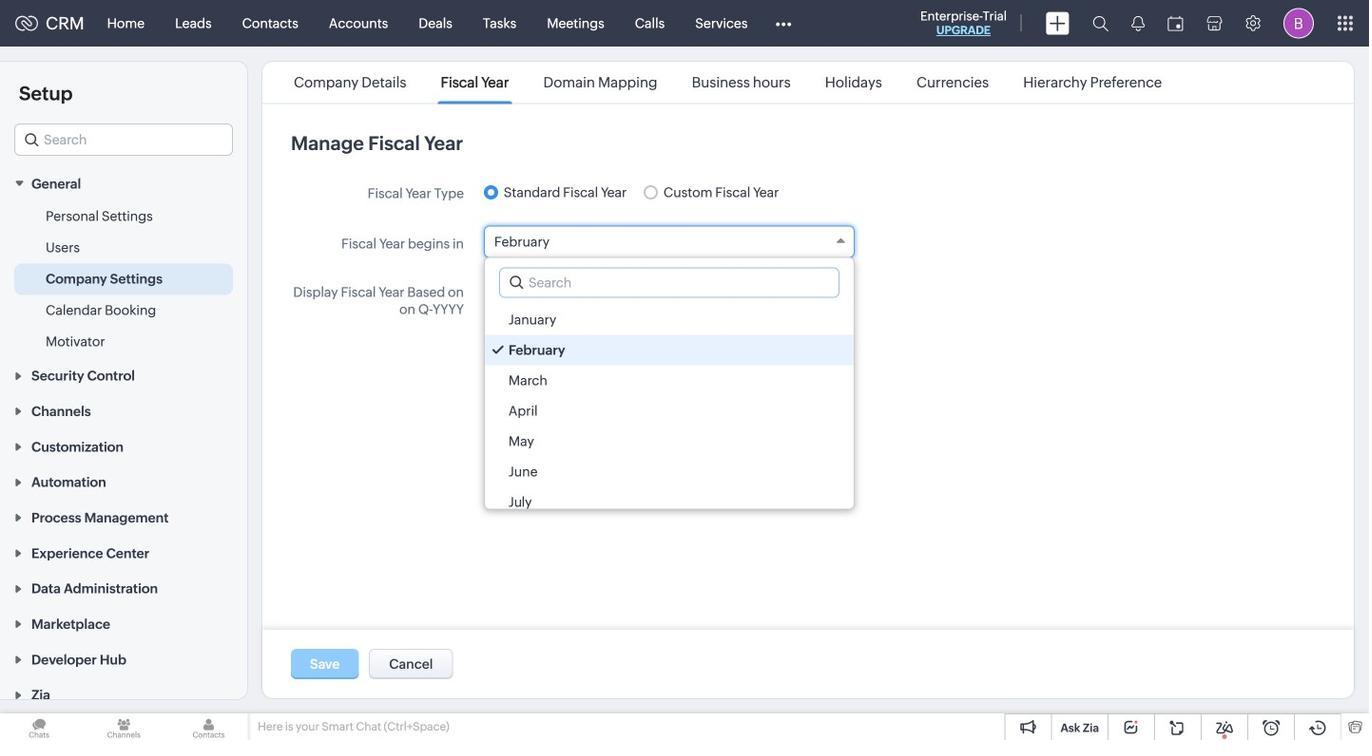 Task type: describe. For each thing, give the bounding box(es) containing it.
logo image
[[15, 16, 38, 31]]

Search text field
[[500, 269, 838, 297]]

profile element
[[1272, 0, 1325, 46]]

signals element
[[1120, 0, 1156, 47]]

contacts image
[[170, 714, 248, 741]]



Task type: vqa. For each thing, say whether or not it's contained in the screenshot.
'field'
yes



Task type: locate. For each thing, give the bounding box(es) containing it.
signals image
[[1131, 15, 1145, 31]]

None field
[[484, 226, 855, 258]]

channels image
[[85, 714, 163, 741]]

list
[[277, 62, 1179, 103]]

chats image
[[0, 714, 78, 741]]

region
[[0, 201, 247, 358]]

profile image
[[1283, 8, 1314, 39]]

list box
[[485, 300, 854, 518]]



